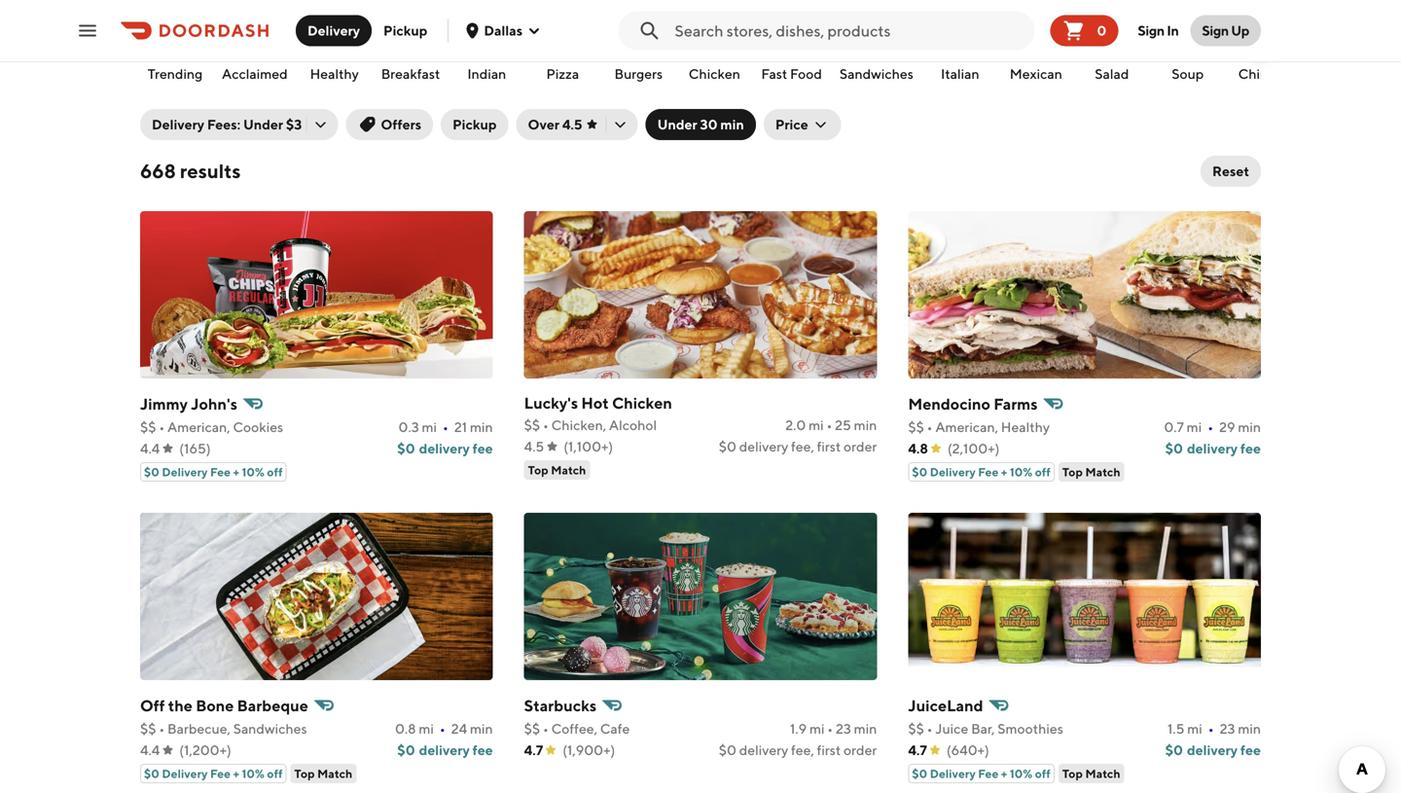 Task type: vqa. For each thing, say whether or not it's contained in the screenshot.


Task type: describe. For each thing, give the bounding box(es) containing it.
delivery for off the bone barbeque
[[419, 742, 470, 758]]

• right 1.5
[[1208, 721, 1214, 737]]

$0 delivery fee for the
[[397, 742, 493, 758]]

• right 1.9
[[827, 721, 833, 737]]

$$ for off the bone barbeque
[[140, 721, 156, 737]]

2.0 mi • 25 min
[[786, 417, 877, 433]]

(165)
[[179, 440, 211, 456]]

under inside button
[[657, 116, 697, 132]]

25
[[835, 417, 851, 433]]

match for juiceland
[[1085, 767, 1121, 780]]

first for 23
[[817, 742, 841, 758]]

reset button
[[1201, 156, 1261, 187]]

cookies
[[233, 419, 283, 435]]

0.3
[[399, 419, 419, 435]]

(640+)
[[947, 742, 989, 758]]

reset
[[1213, 163, 1249, 179]]

• left juice
[[927, 721, 933, 737]]

min for 1.5 mi • 23 min
[[1238, 721, 1261, 737]]

10% for juiceland
[[1010, 767, 1033, 780]]

up
[[1231, 22, 1249, 38]]

min for 2.0 mi • 25 min
[[854, 417, 877, 433]]

off for juiceland
[[1035, 767, 1051, 780]]

juice
[[935, 721, 969, 737]]

$$ for starbucks
[[524, 721, 540, 737]]

delivery fees: under $3
[[152, 116, 302, 132]]

delivery left fees:
[[152, 116, 204, 132]]

fee down '1.5 mi • 23 min' on the right of page
[[1241, 742, 1261, 758]]

acclaimed link
[[218, 0, 292, 88]]

$$ for jimmy john's
[[140, 419, 156, 435]]

cafe
[[600, 721, 630, 737]]

off
[[140, 696, 165, 715]]

1 under from the left
[[243, 116, 283, 132]]

fee for mendocino farms
[[978, 465, 999, 479]]

0 horizontal spatial healthy
[[310, 66, 359, 82]]

starbucks
[[524, 696, 597, 715]]

0.3 mi • 21 min
[[399, 419, 493, 435]]

mendocino farms
[[908, 395, 1038, 413]]

sign in link
[[1126, 11, 1190, 50]]

10% down cookies
[[242, 465, 265, 479]]

mi for mendocino farms
[[1187, 419, 1202, 435]]

bar,
[[971, 721, 995, 737]]

smoothies
[[998, 721, 1063, 737]]

0
[[1097, 22, 1107, 38]]

29
[[1219, 419, 1235, 435]]

• left 29
[[1208, 419, 1214, 435]]

1 horizontal spatial chicken
[[689, 66, 740, 82]]

fee for the
[[473, 742, 493, 758]]

top for off the bone barbeque
[[294, 767, 315, 780]]

pizza
[[546, 66, 579, 82]]

$$ • american, healthy
[[908, 419, 1050, 435]]

sign for sign up
[[1202, 22, 1229, 38]]

in
[[1167, 22, 1179, 38]]

offers button
[[346, 109, 433, 140]]

$$ • coffee, cafe
[[524, 721, 630, 737]]

21
[[454, 419, 467, 435]]

mi for off the bone barbeque
[[419, 721, 434, 737]]

soup
[[1172, 66, 1204, 82]]

1 vertical spatial pickup button
[[441, 109, 508, 140]]

fast
[[761, 66, 787, 82]]

(1,900+)
[[563, 742, 615, 758]]

0.7 mi • 29 min
[[1164, 419, 1261, 435]]

$0 delivery fee + 10% off for mendocino farms
[[912, 465, 1051, 479]]

american, for mendocino
[[935, 419, 998, 435]]

sign in
[[1138, 22, 1179, 38]]

1 horizontal spatial sandwiches
[[840, 66, 914, 82]]

dallas
[[484, 22, 523, 38]]

$0 down 0.3
[[397, 440, 415, 456]]

burgers
[[615, 66, 663, 82]]

mendocino
[[908, 395, 991, 413]]

sign for sign in
[[1138, 22, 1165, 38]]

$0 delivery fee + 10% off for juiceland
[[912, 767, 1051, 780]]

• down starbucks
[[543, 721, 549, 737]]

barbeque
[[237, 696, 308, 715]]

the
[[168, 696, 193, 715]]

off for off the bone barbeque
[[267, 767, 283, 780]]

mi right "2.0"
[[809, 417, 824, 433]]

$$ for juiceland
[[908, 721, 924, 737]]

min for 1.9 mi • 23 min
[[854, 721, 877, 737]]

trending link
[[142, 0, 208, 88]]

price
[[775, 116, 808, 132]]

delivery button
[[296, 15, 372, 46]]

fee for john's
[[473, 440, 493, 456]]

$0 delivery fee for farms
[[1165, 440, 1261, 456]]

(1,200+)
[[179, 742, 231, 758]]

$0 delivery fee down '1.5 mi • 23 min' on the right of page
[[1165, 742, 1261, 758]]

breakfast
[[381, 66, 440, 82]]

$$ • chicken, alcohol
[[524, 417, 657, 433]]

farms
[[994, 395, 1038, 413]]

24
[[451, 721, 467, 737]]

30
[[700, 116, 718, 132]]

top for mendocino farms
[[1062, 465, 1083, 479]]

(2,100+)
[[948, 440, 1000, 456]]

next button of carousel image
[[1251, 33, 1271, 53]]

order for 25
[[844, 438, 877, 454]]

1 vertical spatial pickup
[[453, 116, 497, 132]]

fee for juiceland
[[978, 767, 999, 780]]

$0 down 4.8 on the bottom of page
[[912, 465, 928, 479]]

alcohol
[[609, 417, 657, 433]]

acclaimed
[[222, 66, 288, 82]]

fee for off the bone barbeque
[[210, 767, 231, 780]]

dallas button
[[465, 22, 542, 38]]

match for mendocino farms
[[1085, 465, 1121, 479]]

top match for off the bone barbeque
[[294, 767, 353, 780]]

0 horizontal spatial pickup
[[383, 22, 428, 38]]

top match for juiceland
[[1062, 767, 1121, 780]]

off down cookies
[[267, 465, 283, 479]]

delivery for mendocino farms
[[1187, 440, 1238, 456]]

10% for off the bone barbeque
[[242, 767, 265, 780]]

coffee,
[[551, 721, 597, 737]]

+ for mendocino farms
[[1001, 465, 1007, 479]]

• left 25
[[827, 417, 832, 433]]

4.7 for starbucks
[[524, 742, 543, 758]]

0.8 mi • 24 min
[[395, 721, 493, 737]]

over 4.5 button
[[516, 109, 638, 140]]

$​0 delivery fee, first order for 2.0
[[719, 438, 877, 454]]

(1,100+)
[[564, 438, 613, 454]]

2.0
[[786, 417, 806, 433]]

delivery down (2,100+)
[[930, 465, 976, 479]]

trending
[[148, 66, 203, 82]]

salad
[[1095, 66, 1129, 82]]

fee down (165)
[[210, 465, 231, 479]]

0 button
[[1050, 15, 1118, 46]]

+ for juiceland
[[1001, 767, 1007, 780]]

juiceland
[[908, 696, 983, 715]]

$3
[[286, 116, 302, 132]]

668 results
[[140, 160, 241, 182]]

mi for jimmy john's
[[422, 419, 437, 435]]

off for mendocino farms
[[1035, 465, 1051, 479]]

top match for mendocino farms
[[1062, 465, 1121, 479]]

• down off
[[159, 721, 165, 737]]

fast food
[[761, 66, 822, 82]]

john's
[[191, 395, 237, 413]]

$$ for mendocino farms
[[908, 419, 924, 435]]



Task type: locate. For each thing, give the bounding box(es) containing it.
fee down (640+)
[[978, 767, 999, 780]]

2 23 from the left
[[1220, 721, 1235, 737]]

0 vertical spatial $​0 delivery fee, first order
[[719, 438, 877, 454]]

$0 delivery fee down 0.8 mi • 24 min
[[397, 742, 493, 758]]

$0 down 0.8
[[397, 742, 415, 758]]

sandwiches down store search: begin typing to search for stores available on doordash text box at the top of page
[[840, 66, 914, 82]]

american, for jimmy
[[167, 419, 230, 435]]

sandwiches down barbeque
[[233, 721, 307, 737]]

0 vertical spatial healthy
[[310, 66, 359, 82]]

fee
[[210, 465, 231, 479], [978, 465, 999, 479], [210, 767, 231, 780], [978, 767, 999, 780]]

italian
[[941, 66, 980, 82]]

min right 30
[[720, 116, 744, 132]]

chinese
[[1238, 66, 1289, 82]]

order
[[844, 438, 877, 454], [844, 742, 877, 758]]

fee down (1,200+)
[[210, 767, 231, 780]]

1.9
[[790, 721, 807, 737]]

0 vertical spatial $​0
[[719, 438, 737, 454]]

0.8
[[395, 721, 416, 737]]

•
[[543, 417, 549, 433], [827, 417, 832, 433], [159, 419, 165, 435], [443, 419, 449, 435], [927, 419, 933, 435], [1208, 419, 1214, 435], [159, 721, 165, 737], [440, 721, 445, 737], [543, 721, 549, 737], [827, 721, 833, 737], [927, 721, 933, 737], [1208, 721, 1214, 737]]

4.7 down $$ • coffee, cafe
[[524, 742, 543, 758]]

1 vertical spatial order
[[844, 742, 877, 758]]

1 horizontal spatial 23
[[1220, 721, 1235, 737]]

23 right 1.5
[[1220, 721, 1235, 737]]

2 4.4 from the top
[[140, 742, 160, 758]]

• down "jimmy"
[[159, 419, 165, 435]]

$​0 delivery fee, first order down 1.9
[[719, 742, 877, 758]]

4.5 down lucky's
[[524, 438, 544, 454]]

+
[[233, 465, 239, 479], [1001, 465, 1007, 479], [233, 767, 239, 780], [1001, 767, 1007, 780]]

4.4 left (165)
[[140, 440, 160, 456]]

fee, for 2.0
[[791, 438, 814, 454]]

$0 down "jimmy"
[[144, 465, 159, 479]]

min for 0.8 mi • 24 min
[[470, 721, 493, 737]]

over 4.5
[[528, 116, 582, 132]]

first down 1.9 mi • 23 min
[[817, 742, 841, 758]]

1 horizontal spatial american,
[[935, 419, 998, 435]]

10%
[[242, 465, 265, 479], [1010, 465, 1033, 479], [242, 767, 265, 780], [1010, 767, 1033, 780]]

$​0 delivery fee, first order for 1.9
[[719, 742, 877, 758]]

0 vertical spatial 4.4
[[140, 440, 160, 456]]

order down 25
[[844, 438, 877, 454]]

pickup down indian in the top of the page
[[453, 116, 497, 132]]

0 horizontal spatial 4.7
[[524, 742, 543, 758]]

$0 delivery fee
[[397, 440, 493, 456], [1165, 440, 1261, 456], [397, 742, 493, 758], [1165, 742, 1261, 758]]

sandwiches
[[840, 66, 914, 82], [233, 721, 307, 737]]

healthy down delivery button
[[310, 66, 359, 82]]

$​0 for 1.9
[[719, 742, 737, 758]]

1 4.7 from the left
[[524, 742, 543, 758]]

$0 delivery fee + 10% off
[[144, 465, 283, 479], [912, 465, 1051, 479], [144, 767, 283, 780], [912, 767, 1051, 780]]

$​0 delivery fee, first order
[[719, 438, 877, 454], [719, 742, 877, 758]]

2 fee, from the top
[[791, 742, 814, 758]]

4.5 inside button
[[562, 116, 582, 132]]

fees:
[[207, 116, 240, 132]]

match
[[551, 463, 586, 477], [1085, 465, 1121, 479], [317, 767, 353, 780], [1085, 767, 1121, 780]]

0 horizontal spatial 23
[[836, 721, 851, 737]]

$$ • barbecue, sandwiches
[[140, 721, 307, 737]]

1.9 mi • 23 min
[[790, 721, 877, 737]]

chicken,
[[551, 417, 606, 433]]

1 vertical spatial fee,
[[791, 742, 814, 758]]

2 order from the top
[[844, 742, 877, 758]]

2 sign from the left
[[1202, 22, 1229, 38]]

1.5 mi • 23 min
[[1168, 721, 1261, 737]]

$$ left juice
[[908, 721, 924, 737]]

match for off the bone barbeque
[[317, 767, 353, 780]]

lucky's hot chicken
[[524, 394, 672, 412]]

delivery for juiceland
[[1187, 742, 1238, 758]]

2 4.7 from the left
[[908, 742, 927, 758]]

delivery down (165)
[[162, 465, 208, 479]]

1 american, from the left
[[167, 419, 230, 435]]

min right 29
[[1238, 419, 1261, 435]]

$​0 for 2.0
[[719, 438, 737, 454]]

4.4 down off
[[140, 742, 160, 758]]

+ down cookies
[[233, 465, 239, 479]]

$0 down juiceland
[[912, 767, 928, 780]]

min right 1.9
[[854, 721, 877, 737]]

indian
[[467, 66, 506, 82]]

fee, for 1.9
[[791, 742, 814, 758]]

$$ down "jimmy"
[[140, 419, 156, 435]]

fee down 0.3 mi • 21 min
[[473, 440, 493, 456]]

$$ • american, cookies
[[140, 419, 283, 435]]

2 $​0 delivery fee, first order from the top
[[719, 742, 877, 758]]

chicken up alcohol
[[612, 394, 672, 412]]

mi right 0.8
[[419, 721, 434, 737]]

min for 0.3 mi • 21 min
[[470, 419, 493, 435]]

delivery down (640+)
[[930, 767, 976, 780]]

0 horizontal spatial chicken
[[612, 394, 672, 412]]

$0 down 1.5
[[1165, 742, 1183, 758]]

pickup button down indian in the top of the page
[[441, 109, 508, 140]]

2 american, from the left
[[935, 419, 998, 435]]

delivery down (1,200+)
[[162, 767, 208, 780]]

0 horizontal spatial 4.5
[[524, 438, 544, 454]]

$0 delivery fee + 10% off for off the bone barbeque
[[144, 767, 283, 780]]

sign left up
[[1202, 22, 1229, 38]]

chicken up 30
[[689, 66, 740, 82]]

first down 2.0 mi • 25 min
[[817, 438, 841, 454]]

0 vertical spatial first
[[817, 438, 841, 454]]

fee, down 1.9
[[791, 742, 814, 758]]

sign up link
[[1190, 15, 1261, 46]]

1 23 from the left
[[836, 721, 851, 737]]

0 vertical spatial 4.5
[[562, 116, 582, 132]]

23 for 1.5 mi • 23 min
[[1220, 721, 1235, 737]]

1 vertical spatial chicken
[[612, 394, 672, 412]]

$0
[[397, 440, 415, 456], [1165, 440, 1183, 456], [144, 465, 159, 479], [912, 465, 928, 479], [397, 742, 415, 758], [1165, 742, 1183, 758], [144, 767, 159, 780], [912, 767, 928, 780]]

top match
[[528, 463, 586, 477], [1062, 465, 1121, 479], [294, 767, 353, 780], [1062, 767, 1121, 780]]

hot
[[581, 394, 609, 412]]

668
[[140, 160, 176, 182]]

1 $​0 delivery fee, first order from the top
[[719, 438, 877, 454]]

offers
[[381, 116, 422, 132]]

4.7 for juiceland
[[908, 742, 927, 758]]

mi right 0.7
[[1187, 419, 1202, 435]]

top for juiceland
[[1062, 767, 1083, 780]]

fee down 0.7 mi • 29 min at the right of the page
[[1241, 440, 1261, 456]]

2 first from the top
[[817, 742, 841, 758]]

price button
[[764, 109, 841, 140]]

• down lucky's
[[543, 417, 549, 433]]

1 horizontal spatial pickup button
[[441, 109, 508, 140]]

mi right 1.9
[[810, 721, 825, 737]]

mexican
[[1010, 66, 1062, 82]]

1 horizontal spatial 4.7
[[908, 742, 927, 758]]

delivery for jimmy john's
[[419, 440, 470, 456]]

fee down (2,100+)
[[978, 465, 999, 479]]

min right 25
[[854, 417, 877, 433]]

american,
[[167, 419, 230, 435], [935, 419, 998, 435]]

• left 24 on the left
[[440, 721, 445, 737]]

2 under from the left
[[657, 116, 697, 132]]

$0 delivery fee + 10% off down (640+)
[[912, 767, 1051, 780]]

1 $​0 from the top
[[719, 438, 737, 454]]

fee
[[473, 440, 493, 456], [1241, 440, 1261, 456], [473, 742, 493, 758], [1241, 742, 1261, 758]]

1 vertical spatial $​0 delivery fee, first order
[[719, 742, 877, 758]]

1 vertical spatial healthy
[[1001, 419, 1050, 435]]

1 first from the top
[[817, 438, 841, 454]]

results
[[180, 160, 241, 182]]

1 sign from the left
[[1138, 22, 1165, 38]]

1 order from the top
[[844, 438, 877, 454]]

american, up (165)
[[167, 419, 230, 435]]

sign
[[1138, 22, 1165, 38], [1202, 22, 1229, 38]]

mi right 1.5
[[1187, 721, 1203, 737]]

+ down the $$ • barbecue, sandwiches
[[233, 767, 239, 780]]

Store search: begin typing to search for stores available on DoorDash text field
[[675, 20, 1027, 41]]

$0 delivery fee for john's
[[397, 440, 493, 456]]

$​0 delivery fee, first order down "2.0"
[[719, 438, 877, 454]]

fee for farms
[[1241, 440, 1261, 456]]

+ down "$$ • juice bar, smoothies"
[[1001, 767, 1007, 780]]

pickup
[[383, 22, 428, 38], [453, 116, 497, 132]]

4.7 left (640+)
[[908, 742, 927, 758]]

1.5
[[1168, 721, 1185, 737]]

1 horizontal spatial 4.5
[[562, 116, 582, 132]]

under left $3
[[243, 116, 283, 132]]

sign left in
[[1138, 22, 1165, 38]]

over
[[528, 116, 560, 132]]

off the bone barbeque
[[140, 696, 308, 715]]

• up 4.8 on the bottom of page
[[927, 419, 933, 435]]

fee down 0.8 mi • 24 min
[[473, 742, 493, 758]]

sign up
[[1202, 22, 1249, 38]]

off down smoothies
[[1035, 767, 1051, 780]]

$0 delivery fee + 10% off down (2,100+)
[[912, 465, 1051, 479]]

bone
[[196, 696, 234, 715]]

under 30 min button
[[646, 109, 756, 140]]

0 horizontal spatial sandwiches
[[233, 721, 307, 737]]

$​0
[[719, 438, 737, 454], [719, 742, 737, 758]]

1 vertical spatial 4.4
[[140, 742, 160, 758]]

1 horizontal spatial sign
[[1202, 22, 1229, 38]]

0 horizontal spatial under
[[243, 116, 283, 132]]

1 horizontal spatial healthy
[[1001, 419, 1050, 435]]

$0 delivery fee down 0.3 mi • 21 min
[[397, 440, 493, 456]]

lucky's
[[524, 394, 578, 412]]

min inside button
[[720, 116, 744, 132]]

min for 0.7 mi • 29 min
[[1238, 419, 1261, 435]]

$$ down off
[[140, 721, 156, 737]]

0.7
[[1164, 419, 1184, 435]]

first
[[817, 438, 841, 454], [817, 742, 841, 758]]

$0 delivery fee down 0.7 mi • 29 min at the right of the page
[[1165, 440, 1261, 456]]

american, up (2,100+)
[[935, 419, 998, 435]]

$0 down off
[[144, 767, 159, 780]]

min right 1.5
[[1238, 721, 1261, 737]]

$$ • juice bar, smoothies
[[908, 721, 1063, 737]]

pickup up breakfast
[[383, 22, 428, 38]]

0 vertical spatial chicken
[[689, 66, 740, 82]]

4.4 for off the bone barbeque
[[140, 742, 160, 758]]

delivery inside button
[[308, 22, 360, 38]]

1 vertical spatial first
[[817, 742, 841, 758]]

4.8
[[908, 440, 928, 456]]

1 vertical spatial $​0
[[719, 742, 737, 758]]

0 horizontal spatial sign
[[1138, 22, 1165, 38]]

23 for 1.9 mi • 23 min
[[836, 721, 851, 737]]

$0 down 0.7
[[1165, 440, 1183, 456]]

+ for off the bone barbeque
[[233, 767, 239, 780]]

10% down $$ • american, healthy
[[1010, 465, 1033, 479]]

1 horizontal spatial pickup
[[453, 116, 497, 132]]

barbecue,
[[167, 721, 231, 737]]

jimmy
[[140, 395, 188, 413]]

mi right 0.3
[[422, 419, 437, 435]]

min right 24 on the left
[[470, 721, 493, 737]]

0 vertical spatial fee,
[[791, 438, 814, 454]]

4.7
[[524, 742, 543, 758], [908, 742, 927, 758]]

10% down smoothies
[[1010, 767, 1033, 780]]

healthy
[[310, 66, 359, 82], [1001, 419, 1050, 435]]

0 vertical spatial pickup
[[383, 22, 428, 38]]

$$ down starbucks
[[524, 721, 540, 737]]

4.5 right over
[[562, 116, 582, 132]]

healthy down farms
[[1001, 419, 1050, 435]]

10% for mendocino farms
[[1010, 465, 1033, 479]]

min right 21
[[470, 419, 493, 435]]

off
[[267, 465, 283, 479], [1035, 465, 1051, 479], [267, 767, 283, 780], [1035, 767, 1051, 780]]

food
[[790, 66, 822, 82]]

1 vertical spatial 4.5
[[524, 438, 544, 454]]

order for 23
[[844, 742, 877, 758]]

1 vertical spatial sandwiches
[[233, 721, 307, 737]]

under 30 min
[[657, 116, 744, 132]]

+ down $$ • american, healthy
[[1001, 465, 1007, 479]]

• left 21
[[443, 419, 449, 435]]

first for 25
[[817, 438, 841, 454]]

1 4.4 from the top
[[140, 440, 160, 456]]

0 vertical spatial pickup button
[[372, 15, 439, 46]]

0 horizontal spatial american,
[[167, 419, 230, 435]]

1 fee, from the top
[[791, 438, 814, 454]]

pickup button up breakfast
[[372, 15, 439, 46]]

min
[[720, 116, 744, 132], [854, 417, 877, 433], [470, 419, 493, 435], [1238, 419, 1261, 435], [470, 721, 493, 737], [854, 721, 877, 737], [1238, 721, 1261, 737]]

delivery
[[308, 22, 360, 38], [152, 116, 204, 132], [162, 465, 208, 479], [930, 465, 976, 479], [162, 767, 208, 780], [930, 767, 976, 780]]

order down 1.9 mi • 23 min
[[844, 742, 877, 758]]

4.4 for jimmy john's
[[140, 440, 160, 456]]

under left 30
[[657, 116, 697, 132]]

jimmy john's
[[140, 395, 237, 413]]

0 vertical spatial order
[[844, 438, 877, 454]]

mi for juiceland
[[1187, 721, 1203, 737]]

$$ down lucky's
[[524, 417, 540, 433]]

23 right 1.9
[[836, 721, 851, 737]]

10% down the $$ • barbecue, sandwiches
[[242, 767, 265, 780]]

$$ up 4.8 on the bottom of page
[[908, 419, 924, 435]]

mi
[[809, 417, 824, 433], [422, 419, 437, 435], [1187, 419, 1202, 435], [419, 721, 434, 737], [810, 721, 825, 737], [1187, 721, 1203, 737]]

2 $​0 from the top
[[719, 742, 737, 758]]

$0 delivery fee + 10% off down (165)
[[144, 465, 283, 479]]

1 horizontal spatial under
[[657, 116, 697, 132]]

0 horizontal spatial pickup button
[[372, 15, 439, 46]]

off down barbeque
[[267, 767, 283, 780]]

open menu image
[[76, 19, 99, 42]]

fee, down "2.0"
[[791, 438, 814, 454]]

0 vertical spatial sandwiches
[[840, 66, 914, 82]]



